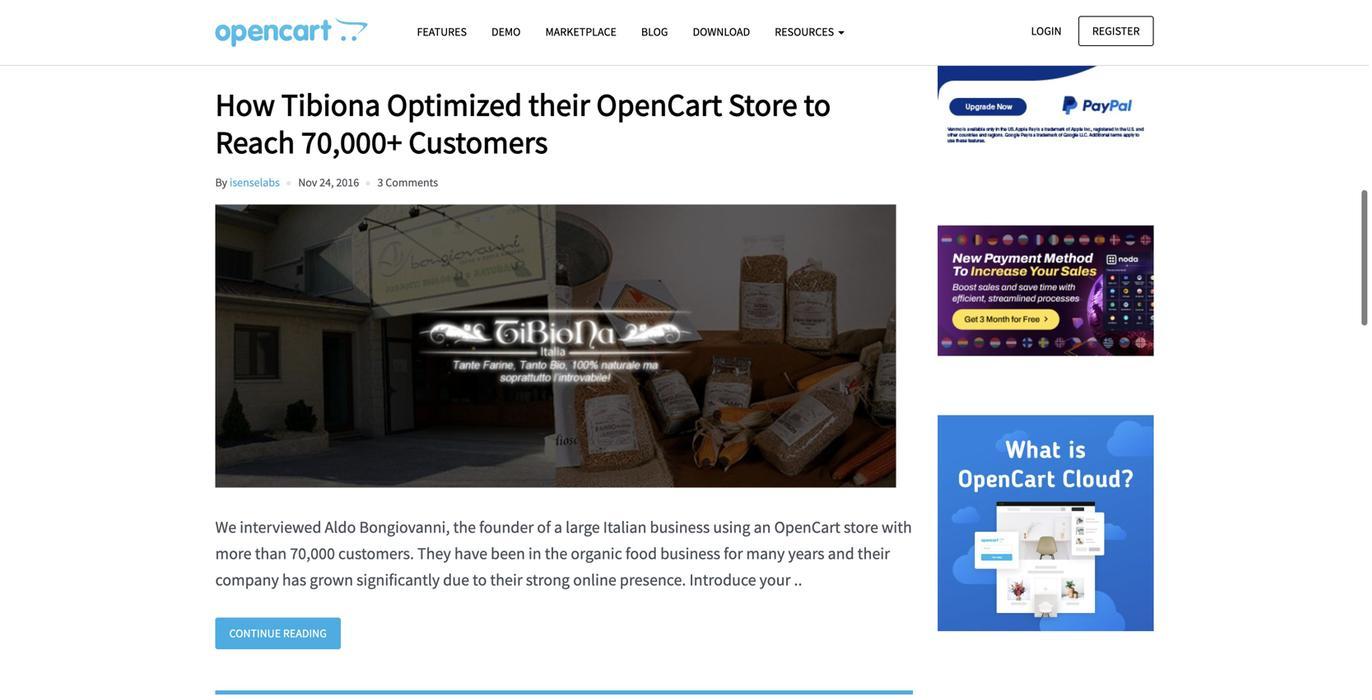 Task type: describe. For each thing, give the bounding box(es) containing it.
0 vertical spatial the
[[453, 517, 476, 538]]

opencart - blog image
[[215, 17, 368, 47]]

food
[[626, 543, 657, 564]]

more
[[215, 543, 252, 564]]

0 horizontal spatial their
[[490, 570, 523, 590]]

strong
[[526, 570, 570, 590]]

your
[[760, 570, 791, 590]]

blog
[[641, 24, 668, 39]]

been
[[491, 543, 525, 564]]

70,000+
[[301, 122, 402, 162]]

significantly
[[357, 570, 440, 590]]

register
[[1093, 23, 1140, 38]]

their inside how tibiona optimized their opencart store to reach 70,000+ customers
[[529, 85, 590, 124]]

years
[[788, 543, 825, 564]]

how
[[215, 85, 275, 124]]

interviewed
[[240, 517, 321, 538]]

many
[[746, 543, 785, 564]]

presence.
[[620, 570, 686, 590]]

by isenselabs
[[215, 175, 280, 190]]

for
[[724, 543, 743, 564]]

than
[[255, 543, 287, 564]]

24,
[[320, 175, 334, 190]]

demo
[[492, 24, 521, 39]]

to inside how tibiona optimized their opencart store to reach 70,000+ customers
[[804, 85, 831, 124]]

introduce
[[690, 570, 756, 590]]

due
[[443, 570, 469, 590]]

how tibiona optimized their opencart store to reach 70,000+ customers link
[[215, 85, 913, 162]]

blog link
[[629, 17, 681, 46]]

to inside we interviewed aldo bongiovanni, the founder of a large italian business using an opencart store with more than 70,000 customers. they have been in the organic food business for many years and their company has grown significantly due to their strong online presence. introduce your ..
[[473, 570, 487, 590]]

continue
[[229, 626, 281, 641]]

70,000
[[290, 543, 335, 564]]

continue reading
[[229, 626, 327, 641]]

register link
[[1079, 16, 1154, 46]]

aldo
[[325, 517, 356, 538]]

1 vertical spatial their
[[858, 543, 890, 564]]

login link
[[1017, 16, 1076, 46]]

marketplace link
[[533, 17, 629, 46]]

and
[[828, 543, 855, 564]]

isenselabs link
[[230, 175, 280, 190]]

we interviewed aldo bongiovanni, the founder of a large italian business using an opencart store with more than 70,000 customers. they have been in the organic food business for many years and their company has grown significantly due to their strong online presence. introduce your ..
[[215, 517, 912, 590]]

with
[[882, 517, 912, 538]]

3 comments
[[378, 175, 438, 190]]

reading
[[283, 626, 327, 641]]

customers
[[409, 122, 548, 162]]

resources link
[[763, 17, 857, 46]]

marketplace
[[546, 24, 617, 39]]

1 vertical spatial business
[[661, 543, 721, 564]]

download link
[[681, 17, 763, 46]]

how tibiona optimized their opencart store to reach 70,000+ customers image
[[215, 203, 897, 489]]

features
[[417, 24, 467, 39]]

online
[[573, 570, 617, 590]]

comments
[[386, 175, 438, 190]]

nov 24, 2016
[[298, 175, 359, 190]]

store
[[729, 85, 798, 124]]

login
[[1031, 23, 1062, 38]]



Task type: locate. For each thing, give the bounding box(es) containing it.
features link
[[405, 17, 479, 46]]

by
[[215, 175, 227, 190]]

0 vertical spatial opencart
[[596, 85, 722, 124]]

resources
[[775, 24, 837, 39]]

0 vertical spatial to
[[804, 85, 831, 124]]

has
[[282, 570, 306, 590]]

1 vertical spatial to
[[473, 570, 487, 590]]

0 vertical spatial business
[[650, 517, 710, 538]]

opencart inside how tibiona optimized their opencart store to reach 70,000+ customers
[[596, 85, 722, 124]]

grown
[[310, 570, 353, 590]]

large
[[566, 517, 600, 538]]

company
[[215, 570, 279, 590]]

isenselabs
[[230, 175, 280, 190]]

1 horizontal spatial to
[[804, 85, 831, 124]]

their
[[529, 85, 590, 124], [858, 543, 890, 564], [490, 570, 523, 590]]

of
[[537, 517, 551, 538]]

we
[[215, 517, 236, 538]]

2 vertical spatial their
[[490, 570, 523, 590]]

how tibiona optimized their opencart store to reach 70,000+ customers
[[215, 85, 831, 162]]

opencart down blog 'link'
[[596, 85, 722, 124]]

1 horizontal spatial opencart
[[774, 517, 841, 538]]

0 vertical spatial their
[[529, 85, 590, 124]]

download
[[693, 24, 750, 39]]

the
[[453, 517, 476, 538], [545, 543, 568, 564]]

their down marketplace link
[[529, 85, 590, 124]]

reach
[[215, 122, 295, 162]]

the up have
[[453, 517, 476, 538]]

1 vertical spatial opencart
[[774, 517, 841, 538]]

they
[[417, 543, 451, 564]]

to right 'store'
[[804, 85, 831, 124]]

organic
[[571, 543, 622, 564]]

continue reading link
[[215, 618, 341, 650]]

opencart up years
[[774, 517, 841, 538]]

using
[[713, 517, 751, 538]]

business up the introduce
[[661, 543, 721, 564]]

opencart cloud image
[[938, 415, 1154, 631]]

to
[[804, 85, 831, 124], [473, 570, 487, 590]]

3
[[378, 175, 383, 190]]

opencart
[[596, 85, 722, 124], [774, 517, 841, 538]]

customers.
[[338, 543, 414, 564]]

business up food at the left of page
[[650, 517, 710, 538]]

1 horizontal spatial the
[[545, 543, 568, 564]]

the right in
[[545, 543, 568, 564]]

tibiona
[[281, 85, 381, 124]]

their down store
[[858, 543, 890, 564]]

their down been
[[490, 570, 523, 590]]

to right due
[[473, 570, 487, 590]]

..
[[794, 570, 802, 590]]

0 horizontal spatial opencart
[[596, 85, 722, 124]]

business
[[650, 517, 710, 538], [661, 543, 721, 564]]

opencart inside we interviewed aldo bongiovanni, the founder of a large italian business using an opencart store with more than 70,000 customers. they have been in the organic food business for many years and their company has grown significantly due to their strong online presence. introduce your ..
[[774, 517, 841, 538]]

an
[[754, 517, 771, 538]]

2016
[[336, 175, 359, 190]]

have
[[454, 543, 488, 564]]

demo link
[[479, 17, 533, 46]]

1 vertical spatial the
[[545, 543, 568, 564]]

noda image
[[938, 183, 1154, 399]]

bongiovanni,
[[359, 517, 450, 538]]

italian
[[603, 517, 647, 538]]

store
[[844, 517, 879, 538]]

paypal blog image
[[938, 0, 1154, 166]]

founder
[[479, 517, 534, 538]]

2 horizontal spatial their
[[858, 543, 890, 564]]

nov
[[298, 175, 317, 190]]

a
[[554, 517, 562, 538]]

in
[[529, 543, 542, 564]]

optimized
[[387, 85, 522, 124]]

1 horizontal spatial their
[[529, 85, 590, 124]]

0 horizontal spatial to
[[473, 570, 487, 590]]

0 horizontal spatial the
[[453, 517, 476, 538]]



Task type: vqa. For each thing, say whether or not it's contained in the screenshot.
alpha bank cardlink redirect - opencart payment .. LINK at the bottom of page
no



